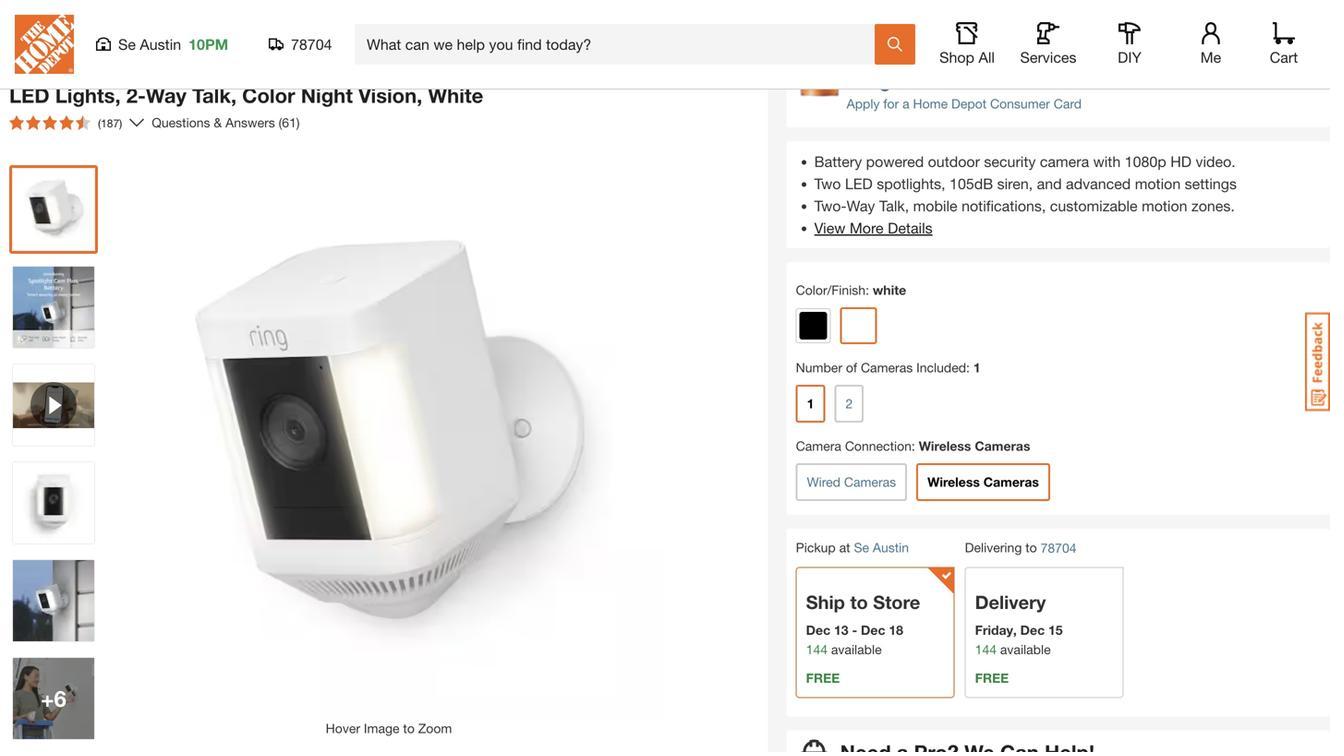 Task type: describe. For each thing, give the bounding box(es) containing it.
security
[[984, 153, 1036, 170]]

78704 link
[[1041, 539, 1077, 558]]

2
[[846, 396, 853, 412]]

apply for a home depot consumer card link
[[847, 96, 1082, 111]]

to inside hover image to zoom 'button'
[[403, 721, 415, 737]]

cameras up wireless cameras
[[975, 439, 1030, 454]]

the home depot logo image
[[15, 15, 74, 74]]

wired cameras
[[807, 475, 896, 490]]

settings
[[1185, 175, 1237, 193]]

and
[[1037, 175, 1062, 193]]

way inside ring spotlight cam plus, battery - smart security video camera with led lights, 2-way talk, color night vision, white
[[146, 83, 187, 108]]

all for shop all
[[979, 49, 995, 66]]

0 vertical spatial austin
[[140, 36, 181, 53]]

shop for shop all
[[940, 49, 975, 66]]

in
[[945, 9, 955, 24]]

shop all
[[940, 49, 995, 66]]

4.5 stars image
[[9, 115, 91, 130]]

white ring smart security cameras b09jz5bg26 64.0 image
[[13, 169, 94, 250]]

cameras up 2 button
[[861, 360, 913, 376]]

0 horizontal spatial se
[[118, 36, 136, 53]]

camera inside ring spotlight cam plus, battery - smart security video camera with led lights, 2-way talk, color night vision, white
[[505, 58, 581, 82]]

ship to store dec 13 - dec 18 144 available
[[806, 592, 920, 658]]

powered
[[866, 153, 924, 170]]

a inside your total qualifying purchase upon opening a new card.
[[1264, 57, 1271, 73]]

2 button
[[835, 385, 864, 423]]

apply now image
[[801, 72, 847, 97]]

(187)
[[98, 117, 122, 130]]

card.
[[847, 77, 876, 92]]

to for store
[[850, 592, 868, 614]]

buy inside shop all special buy of the day link
[[939, 29, 961, 44]]

available inside ship to store dec 13 - dec 18 144 available
[[831, 642, 882, 658]]

view
[[814, 219, 846, 237]]

shop all special buy of the day link
[[801, 27, 1316, 46]]

1 vertical spatial austin
[[873, 540, 909, 556]]

1 horizontal spatial of
[[965, 29, 976, 44]]

mins :
[[1017, 9, 1054, 24]]

white ring smart security cameras b09jz5bg26 e1.1 image
[[13, 267, 94, 348]]

two
[[814, 175, 841, 193]]

friday,
[[975, 623, 1017, 638]]

spotlights,
[[877, 175, 946, 193]]

free for friday,
[[975, 671, 1009, 686]]

cart link
[[1264, 22, 1304, 67]]

camera connection : wireless cameras
[[796, 439, 1030, 454]]

at
[[839, 540, 850, 556]]

off
[[977, 57, 1003, 73]]

services button
[[1019, 22, 1078, 67]]

cam
[[102, 58, 147, 82]]

10pm
[[189, 36, 228, 53]]

18
[[889, 623, 903, 638]]

image
[[364, 721, 400, 737]]

11 hrs :
[[958, 9, 999, 24]]

6
[[54, 686, 66, 712]]

What can we help you find today? search field
[[367, 25, 874, 64]]

the
[[980, 29, 998, 44]]

0 vertical spatial wireless
[[919, 439, 971, 454]]

+
[[41, 686, 54, 712]]

spotlight
[[9, 58, 97, 82]]

led inside battery powered outdoor security camera with 1080p hd video. two  led spotlights, 105db siren, and advanced motion settings two-way talk, mobile notifications, customizable motion zones. view more details
[[845, 175, 873, 193]]

pickup
[[796, 540, 836, 556]]

white ring smart security cameras b09jz5bg26 4f.3 image
[[13, 561, 94, 642]]

camera
[[1040, 153, 1089, 170]]

free for to
[[806, 671, 840, 686]]

color
[[242, 83, 295, 108]]

home
[[913, 96, 948, 111]]

wired
[[807, 475, 841, 490]]

after
[[923, 57, 949, 73]]

shop all special buy of the day
[[840, 29, 1024, 44]]

delivering
[[965, 540, 1022, 556]]

+ 6
[[41, 686, 66, 712]]

cart
[[1270, 49, 1298, 66]]

opening
[[1213, 57, 1260, 73]]

connection
[[845, 439, 912, 454]]

dec inside delivery friday, dec 15 144 available
[[1020, 623, 1045, 638]]

total
[[1035, 57, 1061, 73]]

with inside battery powered outdoor security camera with 1080p hd video. two  led spotlights, 105db siren, and advanced motion settings two-way talk, mobile notifications, customizable motion zones. view more details
[[1093, 153, 1121, 170]]

battery powered outdoor security camera with 1080p hd video. two  led spotlights, 105db siren, and advanced motion settings two-way talk, mobile notifications, customizable motion zones. view more details
[[814, 153, 1237, 237]]

2-
[[126, 83, 146, 108]]

black image
[[800, 312, 827, 340]]

0 horizontal spatial special
[[840, 9, 883, 24]]

wired cameras button
[[796, 464, 907, 502]]

hover
[[326, 721, 360, 737]]

1 horizontal spatial special
[[892, 29, 935, 44]]

hover image to zoom
[[326, 721, 452, 737]]

view more details link
[[814, 219, 933, 237]]

notifications,
[[962, 197, 1046, 215]]

questions & answers (61)
[[152, 115, 300, 130]]

day
[[1001, 29, 1024, 44]]

zones.
[[1192, 197, 1235, 215]]

78704 inside 78704 button
[[291, 36, 332, 53]]

included
[[917, 360, 966, 376]]

11
[[958, 9, 973, 24]]

white ring smart security cameras b09jz5bg26 c3.2 image
[[13, 463, 94, 544]]

2 dec from the left
[[861, 623, 885, 638]]

144 inside ship to store dec 13 - dec 18 144 available
[[806, 642, 828, 658]]

white
[[873, 283, 906, 298]]

zoom
[[418, 721, 452, 737]]

services
[[1020, 49, 1077, 66]]

25
[[959, 57, 974, 73]]

video
[[445, 58, 499, 82]]

your
[[1006, 57, 1032, 73]]

144 inside delivery friday, dec 15 144 available
[[975, 642, 997, 658]]

mobile
[[913, 197, 958, 215]]

two-
[[814, 197, 847, 215]]

upon
[[1180, 57, 1210, 73]]

cameras inside button
[[984, 475, 1039, 490]]

&
[[214, 115, 222, 130]]

1 vertical spatial motion
[[1142, 197, 1188, 215]]

1 horizontal spatial 1
[[974, 360, 981, 376]]

led inside ring spotlight cam plus, battery - smart security video camera with led lights, 2-way talk, color night vision, white
[[9, 83, 50, 108]]

1 button
[[796, 385, 825, 423]]

(187) link
[[2, 108, 144, 138]]

0 vertical spatial motion
[[1135, 175, 1181, 193]]

0 horizontal spatial a
[[903, 96, 910, 111]]

15
[[1049, 623, 1063, 638]]

ring link
[[9, 35, 47, 57]]

info image
[[880, 80, 891, 91]]



Task type: locate. For each thing, give the bounding box(es) containing it.
78704 right delivering
[[1041, 541, 1077, 556]]

1 vertical spatial 1
[[807, 396, 814, 412]]

0 horizontal spatial 144
[[806, 642, 828, 658]]

to inside "delivering to 78704"
[[1026, 540, 1037, 556]]

special buy ends in
[[840, 9, 958, 24]]

color/finish : white
[[796, 283, 906, 298]]

0 horizontal spatial with
[[587, 58, 628, 82]]

outdoor
[[928, 153, 980, 170]]

qualifying
[[1064, 57, 1120, 73]]

depot
[[952, 96, 987, 111]]

answers
[[226, 115, 275, 130]]

diy
[[1118, 49, 1142, 66]]

0 horizontal spatial led
[[9, 83, 50, 108]]

- down 78704 button
[[282, 58, 290, 82]]

1 horizontal spatial available
[[1000, 642, 1051, 658]]

consumer
[[990, 96, 1050, 111]]

lights,
[[55, 83, 121, 108]]

1 vertical spatial 78704
[[1041, 541, 1077, 556]]

more
[[850, 219, 884, 237]]

shop all button
[[938, 22, 997, 67]]

1 horizontal spatial talk,
[[879, 197, 909, 215]]

led up 4.5 stars image
[[9, 83, 50, 108]]

0 vertical spatial special
[[840, 9, 883, 24]]

1 free from the left
[[806, 671, 840, 686]]

talk, up details
[[879, 197, 909, 215]]

battery inside battery powered outdoor security camera with 1080p hd video. two  led spotlights, 105db siren, and advanced motion settings two-way talk, mobile notifications, customizable motion zones. view more details
[[814, 153, 862, 170]]

delivering to 78704
[[965, 540, 1077, 556]]

austin up plus, at the left
[[140, 36, 181, 53]]

austin right at
[[873, 540, 909, 556]]

wireless
[[919, 439, 971, 454], [928, 475, 980, 490]]

0 horizontal spatial free
[[806, 671, 840, 686]]

0 horizontal spatial $
[[872, 57, 879, 73]]

led right two
[[845, 175, 873, 193]]

- for smart
[[282, 58, 290, 82]]

0 horizontal spatial -
[[282, 58, 290, 82]]

1 vertical spatial special
[[892, 29, 935, 44]]

1 horizontal spatial way
[[847, 197, 875, 215]]

battery up two
[[814, 153, 862, 170]]

vision,
[[358, 83, 422, 108]]

1 horizontal spatial to
[[850, 592, 868, 614]]

1 inside button
[[807, 396, 814, 412]]

pay
[[847, 57, 869, 73]]

buy left ends at the top of the page
[[887, 9, 909, 24]]

1 vertical spatial to
[[850, 592, 868, 614]]

2 horizontal spatial to
[[1026, 540, 1037, 556]]

1 horizontal spatial $
[[952, 57, 959, 73]]

1 vertical spatial a
[[903, 96, 910, 111]]

1 vertical spatial way
[[847, 197, 875, 215]]

to for 78704
[[1026, 540, 1037, 556]]

cameras
[[861, 360, 913, 376], [975, 439, 1030, 454], [844, 475, 896, 490], [984, 475, 1039, 490]]

hrs
[[973, 9, 992, 24]]

0 vertical spatial 1
[[974, 360, 981, 376]]

144
[[806, 642, 828, 658], [975, 642, 997, 658]]

0 vertical spatial of
[[965, 29, 976, 44]]

1 vertical spatial led
[[845, 175, 873, 193]]

1 horizontal spatial led
[[845, 175, 873, 193]]

austin
[[140, 36, 181, 53], [873, 540, 909, 556]]

1 right included
[[974, 360, 981, 376]]

ring spotlight cam plus, battery - smart security video camera with led lights, 2-way talk, color night vision, white
[[9, 37, 628, 108]]

1 $ from the left
[[872, 57, 879, 73]]

$ right the after
[[952, 57, 959, 73]]

siren,
[[997, 175, 1033, 193]]

0 horizontal spatial camera
[[505, 58, 581, 82]]

talk, up &
[[192, 83, 237, 108]]

dec left the 13
[[806, 623, 831, 638]]

number of cameras included : 1
[[796, 360, 981, 376]]

1 vertical spatial battery
[[814, 153, 862, 170]]

1 vertical spatial talk,
[[879, 197, 909, 215]]

all inside shop all button
[[979, 49, 995, 66]]

1 horizontal spatial 144
[[975, 642, 997, 658]]

0 vertical spatial to
[[1026, 540, 1037, 556]]

0 vertical spatial way
[[146, 83, 187, 108]]

0 horizontal spatial talk,
[[192, 83, 237, 108]]

a right for
[[903, 96, 910, 111]]

camera right video
[[505, 58, 581, 82]]

1 horizontal spatial with
[[1093, 153, 1121, 170]]

(187) button
[[2, 108, 130, 138]]

free down the 13
[[806, 671, 840, 686]]

0 vertical spatial battery
[[206, 58, 276, 82]]

buy down "in"
[[939, 29, 961, 44]]

104.99
[[879, 57, 919, 73]]

hover image to zoom button
[[112, 165, 666, 739]]

shop inside button
[[940, 49, 975, 66]]

wireless cameras
[[928, 475, 1039, 490]]

special up the pay
[[840, 9, 883, 24]]

1 vertical spatial with
[[1093, 153, 1121, 170]]

card
[[1054, 96, 1082, 111]]

camera up wired
[[796, 439, 842, 454]]

to inside ship to store dec 13 - dec 18 144 available
[[850, 592, 868, 614]]

1 horizontal spatial austin
[[873, 540, 909, 556]]

pickup at se austin
[[796, 540, 909, 556]]

1 vertical spatial camera
[[796, 439, 842, 454]]

plus,
[[153, 58, 200, 82]]

of right number
[[846, 360, 857, 376]]

1080p
[[1125, 153, 1167, 170]]

se right at
[[854, 540, 869, 556]]

dec left "18"
[[861, 623, 885, 638]]

0 vertical spatial -
[[282, 58, 290, 82]]

number
[[796, 360, 843, 376]]

- inside ring spotlight cam plus, battery - smart security video camera with led lights, 2-way talk, color night vision, white
[[282, 58, 290, 82]]

1 144 from the left
[[806, 642, 828, 658]]

2 horizontal spatial dec
[[1020, 623, 1045, 638]]

0 vertical spatial shop
[[840, 29, 871, 44]]

1 horizontal spatial battery
[[814, 153, 862, 170]]

ring
[[9, 37, 39, 55]]

to left zoom
[[403, 721, 415, 737]]

78704
[[291, 36, 332, 53], [1041, 541, 1077, 556]]

0 horizontal spatial available
[[831, 642, 882, 658]]

1 horizontal spatial se
[[854, 540, 869, 556]]

with inside ring spotlight cam plus, battery - smart security video camera with led lights, 2-way talk, color night vision, white
[[587, 58, 628, 82]]

1 available from the left
[[831, 642, 882, 658]]

$
[[872, 57, 879, 73], [952, 57, 959, 73]]

1 dec from the left
[[806, 623, 831, 638]]

way up more
[[847, 197, 875, 215]]

0 horizontal spatial shop
[[840, 29, 871, 44]]

0 vertical spatial all
[[875, 29, 889, 44]]

white
[[428, 83, 483, 108]]

talk,
[[192, 83, 237, 108], [879, 197, 909, 215]]

se up cam
[[118, 36, 136, 53]]

delivery
[[975, 592, 1046, 614]]

1 horizontal spatial 78704
[[1041, 541, 1077, 556]]

2 available from the left
[[1000, 642, 1051, 658]]

free
[[806, 671, 840, 686], [975, 671, 1009, 686]]

wireless inside button
[[928, 475, 980, 490]]

feedback link image
[[1305, 312, 1330, 412]]

1 vertical spatial shop
[[940, 49, 975, 66]]

buy
[[887, 9, 909, 24], [939, 29, 961, 44]]

1 vertical spatial wireless
[[928, 475, 980, 490]]

(61)
[[279, 115, 300, 130]]

night
[[301, 83, 353, 108]]

wireless up wireless cameras
[[919, 439, 971, 454]]

motion
[[1135, 175, 1181, 193], [1142, 197, 1188, 215]]

advanced
[[1066, 175, 1131, 193]]

2 $ from the left
[[952, 57, 959, 73]]

1 vertical spatial buy
[[939, 29, 961, 44]]

motion down hd
[[1142, 197, 1188, 215]]

a left new
[[1264, 57, 1271, 73]]

talk, inside battery powered outdoor security camera with 1080p hd video. two  led spotlights, 105db siren, and advanced motion settings two-way talk, mobile notifications, customizable motion zones. view more details
[[879, 197, 909, 215]]

se austin button
[[854, 540, 909, 556]]

shop for shop all special buy of the day
[[840, 29, 871, 44]]

available down friday,
[[1000, 642, 1051, 658]]

to left 78704 link
[[1026, 540, 1037, 556]]

2 144 from the left
[[975, 642, 997, 658]]

special down ends at the top of the page
[[892, 29, 935, 44]]

1 horizontal spatial shop
[[940, 49, 975, 66]]

0 vertical spatial led
[[9, 83, 50, 108]]

for
[[883, 96, 899, 111]]

smart
[[296, 58, 354, 82]]

talk, inside ring spotlight cam plus, battery - smart security video camera with led lights, 2-way talk, color night vision, white
[[192, 83, 237, 108]]

customizable
[[1050, 197, 1138, 215]]

wireless cameras button
[[917, 464, 1050, 502]]

1 horizontal spatial camera
[[796, 439, 842, 454]]

0 vertical spatial se
[[118, 36, 136, 53]]

security
[[360, 58, 439, 82]]

0 horizontal spatial dec
[[806, 623, 831, 638]]

0 horizontal spatial battery
[[206, 58, 276, 82]]

1 horizontal spatial buy
[[939, 29, 961, 44]]

cameras down connection
[[844, 475, 896, 490]]

0 horizontal spatial to
[[403, 721, 415, 737]]

0 vertical spatial buy
[[887, 9, 909, 24]]

apply
[[847, 96, 880, 111]]

2 free from the left
[[975, 671, 1009, 686]]

0 horizontal spatial all
[[875, 29, 889, 44]]

0 horizontal spatial 78704
[[291, 36, 332, 53]]

color/finish
[[796, 283, 866, 298]]

144 down friday,
[[975, 642, 997, 658]]

:
[[996, 9, 999, 24], [1051, 9, 1054, 24], [866, 283, 869, 298], [966, 360, 970, 376], [912, 439, 915, 454]]

0 horizontal spatial buy
[[887, 9, 909, 24]]

1 vertical spatial of
[[846, 360, 857, 376]]

way
[[146, 83, 187, 108], [847, 197, 875, 215]]

dec left 15
[[1020, 623, 1045, 638]]

apply for a home depot consumer card
[[847, 96, 1082, 111]]

0 horizontal spatial of
[[846, 360, 857, 376]]

1 vertical spatial se
[[854, 540, 869, 556]]

se
[[118, 36, 136, 53], [854, 540, 869, 556]]

all for shop all special buy of the day
[[875, 29, 889, 44]]

144 down the ship
[[806, 642, 828, 658]]

all down special buy ends in
[[875, 29, 889, 44]]

1 horizontal spatial -
[[852, 623, 857, 638]]

delivery friday, dec 15 144 available
[[975, 592, 1063, 658]]

shop up the pay
[[840, 29, 871, 44]]

13
[[834, 623, 849, 638]]

105db
[[950, 175, 993, 193]]

wireless down camera connection : wireless cameras
[[928, 475, 980, 490]]

battery up color
[[206, 58, 276, 82]]

- right the 13
[[852, 623, 857, 638]]

diy button
[[1100, 22, 1159, 67]]

- inside ship to store dec 13 - dec 18 144 available
[[852, 623, 857, 638]]

of left the
[[965, 29, 976, 44]]

78704 up smart
[[291, 36, 332, 53]]

me
[[1201, 49, 1222, 66]]

available inside delivery friday, dec 15 144 available
[[1000, 642, 1051, 658]]

0 vertical spatial 78704
[[291, 36, 332, 53]]

available
[[831, 642, 882, 658], [1000, 642, 1051, 658]]

1 horizontal spatial free
[[975, 671, 1009, 686]]

3 dec from the left
[[1020, 623, 1045, 638]]

all inside shop all special buy of the day link
[[875, 29, 889, 44]]

cameras inside button
[[844, 475, 896, 490]]

0 vertical spatial with
[[587, 58, 628, 82]]

78704 inside "delivering to 78704"
[[1041, 541, 1077, 556]]

1 horizontal spatial all
[[979, 49, 995, 66]]

78704 button
[[269, 35, 333, 54]]

0 horizontal spatial 1
[[807, 396, 814, 412]]

details
[[888, 219, 933, 237]]

$ right the pay
[[872, 57, 879, 73]]

1 vertical spatial -
[[852, 623, 857, 638]]

new
[[1274, 57, 1298, 73]]

free down friday,
[[975, 671, 1009, 686]]

6324017815112 image
[[13, 365, 94, 446]]

cameras up "delivering to 78704"
[[984, 475, 1039, 490]]

way inside battery powered outdoor security camera with 1080p hd video. two  led spotlights, 105db siren, and advanced motion settings two-way talk, mobile notifications, customizable motion zones. view more details
[[847, 197, 875, 215]]

camera
[[505, 58, 581, 82], [796, 439, 842, 454]]

0 vertical spatial talk,
[[192, 83, 237, 108]]

me button
[[1182, 22, 1241, 67]]

all down the
[[979, 49, 995, 66]]

1 horizontal spatial a
[[1264, 57, 1271, 73]]

0 vertical spatial a
[[1264, 57, 1271, 73]]

special
[[840, 9, 883, 24], [892, 29, 935, 44]]

1 vertical spatial all
[[979, 49, 995, 66]]

0 vertical spatial camera
[[505, 58, 581, 82]]

battery inside ring spotlight cam plus, battery - smart security video camera with led lights, 2-way talk, color night vision, white
[[206, 58, 276, 82]]

- for dec
[[852, 623, 857, 638]]

2 vertical spatial to
[[403, 721, 415, 737]]

motion down 1080p
[[1135, 175, 1181, 193]]

dec
[[806, 623, 831, 638], [861, 623, 885, 638], [1020, 623, 1045, 638]]

1 down number
[[807, 396, 814, 412]]

available down the 13
[[831, 642, 882, 658]]

shop down shop all special buy of the day
[[940, 49, 975, 66]]

0 horizontal spatial austin
[[140, 36, 181, 53]]

way down plus, at the left
[[146, 83, 187, 108]]

all
[[875, 29, 889, 44], [979, 49, 995, 66]]

white ring smart security cameras b09jz5bg26 1f.4 image
[[13, 659, 94, 740]]

0 horizontal spatial way
[[146, 83, 187, 108]]

1 horizontal spatial dec
[[861, 623, 885, 638]]

mins
[[1017, 9, 1047, 24]]

to right the ship
[[850, 592, 868, 614]]



Task type: vqa. For each thing, say whether or not it's contained in the screenshot.
Ring link on the top left
yes



